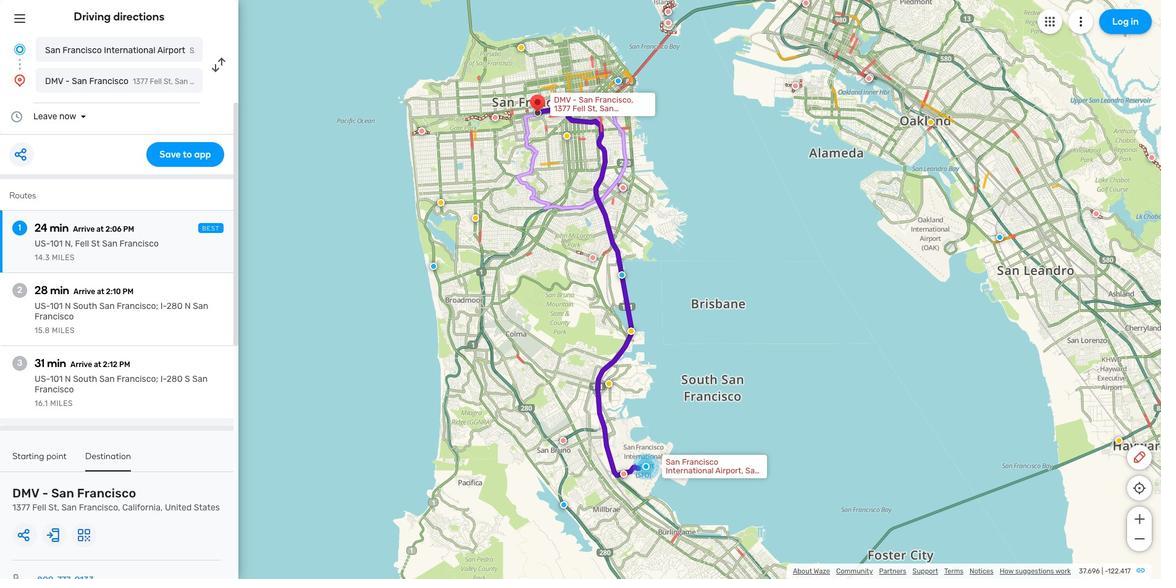 Task type: locate. For each thing, give the bounding box(es) containing it.
min for 28 min
[[50, 284, 69, 297]]

280 inside us-101 n south san francisco; i-280 s san francisco 16.1 miles
[[167, 374, 183, 384]]

francisco, inside dmv - san francisco 1377 fell st, san francisco, california, united states
[[79, 502, 120, 513]]

0 vertical spatial min
[[50, 221, 69, 235]]

1 horizontal spatial -
[[65, 76, 70, 87]]

arrive inside 31 min arrive at 2:12 pm
[[70, 360, 92, 369]]

n
[[65, 301, 71, 311], [185, 301, 191, 311], [65, 374, 71, 384]]

hazard image
[[928, 119, 935, 126], [438, 199, 445, 206], [606, 380, 613, 387]]

101 up 15.8
[[50, 301, 63, 311]]

pm inside 31 min arrive at 2:12 pm
[[119, 360, 130, 369]]

dmv inside button
[[45, 76, 63, 87]]

us- up '14.3'
[[35, 239, 50, 249]]

support link
[[913, 567, 939, 575]]

0 vertical spatial at
[[96, 225, 104, 234]]

1 vertical spatial i-
[[160, 374, 167, 384]]

min right '24'
[[50, 221, 69, 235]]

about waze community partners support terms notices how suggestions work
[[793, 567, 1072, 575]]

i- for 31 min
[[160, 374, 167, 384]]

1 vertical spatial at
[[97, 287, 104, 296]]

0 vertical spatial 101
[[50, 239, 63, 249]]

us- inside us-101 n south san francisco; i-280 n san francisco 15.8 miles
[[35, 301, 50, 311]]

police image
[[430, 263, 438, 270], [561, 501, 568, 509]]

at left 2:12
[[94, 360, 101, 369]]

road closed image
[[665, 19, 672, 27], [867, 74, 874, 81], [866, 75, 873, 82], [492, 114, 499, 121], [418, 127, 426, 135], [619, 184, 627, 191], [620, 470, 628, 478]]

280
[[167, 301, 183, 311], [167, 374, 183, 384]]

us- down 28 in the left of the page
[[35, 301, 50, 311]]

1 vertical spatial miles
[[52, 326, 75, 335]]

now
[[59, 111, 76, 122]]

2:10
[[106, 287, 121, 296]]

usa
[[746, 475, 761, 484]]

pm inside 28 min arrive at 2:10 pm
[[123, 287, 134, 296]]

pm right 2:06
[[123, 225, 134, 234]]

101 left n,
[[50, 239, 63, 249]]

1 south from the top
[[73, 301, 97, 311]]

n,
[[65, 239, 73, 249]]

starting point
[[12, 451, 67, 462]]

at left 2:06
[[96, 225, 104, 234]]

- down starting point button
[[42, 486, 48, 501]]

28
[[35, 284, 48, 297]]

south inside us-101 n south san francisco; i-280 n san francisco 15.8 miles
[[73, 301, 97, 311]]

min for 24 min
[[50, 221, 69, 235]]

at left 2:10 on the left
[[97, 287, 104, 296]]

at inside 28 min arrive at 2:10 pm
[[97, 287, 104, 296]]

37.696
[[1080, 567, 1101, 575]]

at for 28 min
[[97, 287, 104, 296]]

37.696 | -122.417
[[1080, 567, 1132, 575]]

0 horizontal spatial -
[[42, 486, 48, 501]]

pm
[[123, 225, 134, 234], [123, 287, 134, 296], [119, 360, 130, 369]]

pencil image
[[1133, 450, 1148, 465]]

2 horizontal spatial hazard image
[[928, 119, 935, 126]]

miles for 28 min
[[52, 326, 75, 335]]

pm inside 24 min arrive at 2:06 pm
[[123, 225, 134, 234]]

280 for 28 min
[[167, 301, 183, 311]]

0 vertical spatial 280
[[167, 301, 183, 311]]

francisco inside san francisco international airport, san francisco, ca 94128, usa
[[682, 457, 719, 467]]

south for 31 min
[[73, 374, 97, 384]]

south inside us-101 n south san francisco; i-280 s san francisco 16.1 miles
[[73, 374, 97, 384]]

1 vertical spatial -
[[42, 486, 48, 501]]

1 horizontal spatial international
[[666, 466, 714, 475]]

2 vertical spatial miles
[[50, 399, 73, 408]]

n inside us-101 n south san francisco; i-280 s san francisco 16.1 miles
[[65, 374, 71, 384]]

1 horizontal spatial dmv
[[45, 76, 63, 87]]

0 vertical spatial francisco,
[[666, 475, 705, 484]]

support
[[913, 567, 939, 575]]

fell right n,
[[75, 239, 89, 249]]

0 vertical spatial -
[[65, 76, 70, 87]]

0 vertical spatial us-
[[35, 239, 50, 249]]

fell left the st,
[[32, 502, 46, 513]]

1 vertical spatial hazard image
[[438, 199, 445, 206]]

arrive inside 24 min arrive at 2:06 pm
[[73, 225, 95, 234]]

francisco,
[[666, 475, 705, 484], [79, 502, 120, 513]]

1 vertical spatial francisco,
[[79, 502, 120, 513]]

clock image
[[9, 109, 24, 124]]

us-
[[35, 239, 50, 249], [35, 301, 50, 311], [35, 374, 50, 384]]

south for 28 min
[[73, 301, 97, 311]]

fell
[[75, 239, 89, 249], [32, 502, 46, 513]]

miles right 16.1
[[50, 399, 73, 408]]

miles inside us-101 n south san francisco; i-280 n san francisco 15.8 miles
[[52, 326, 75, 335]]

pm for 28 min
[[123, 287, 134, 296]]

- for dmv - san francisco 1377 fell st, san francisco, california, united states
[[42, 486, 48, 501]]

2 280 from the top
[[167, 374, 183, 384]]

terms link
[[945, 567, 964, 575]]

united
[[165, 502, 192, 513]]

francisco, left california,
[[79, 502, 120, 513]]

police image
[[615, 77, 622, 85], [997, 234, 1004, 241], [619, 271, 626, 279]]

arrive left 2:12
[[70, 360, 92, 369]]

15.8
[[35, 326, 50, 335]]

0 vertical spatial international
[[104, 45, 156, 56]]

driving directions
[[74, 10, 165, 23]]

2 vertical spatial police image
[[619, 271, 626, 279]]

- inside button
[[65, 76, 70, 87]]

1 vertical spatial 280
[[167, 374, 183, 384]]

international
[[104, 45, 156, 56], [666, 466, 714, 475]]

0 vertical spatial hazard image
[[928, 119, 935, 126]]

us-101 n south san francisco; i-280 n san francisco 15.8 miles
[[35, 301, 208, 335]]

1 vertical spatial us-
[[35, 301, 50, 311]]

st,
[[48, 502, 59, 513]]

1 vertical spatial 101
[[50, 301, 63, 311]]

0 vertical spatial fell
[[75, 239, 89, 249]]

ca
[[706, 475, 717, 484]]

0 vertical spatial arrive
[[73, 225, 95, 234]]

us- for 31
[[35, 374, 50, 384]]

101 inside us-101 n, fell st san francisco 14.3 miles
[[50, 239, 63, 249]]

2 vertical spatial at
[[94, 360, 101, 369]]

dmv - san francisco
[[45, 76, 129, 87]]

2
[[17, 285, 22, 295]]

starting
[[12, 451, 44, 462]]

2 horizontal spatial -
[[1105, 567, 1109, 575]]

francisco; down 2:10 on the left
[[117, 301, 158, 311]]

dmv
[[45, 76, 63, 87], [12, 486, 39, 501]]

0 horizontal spatial police image
[[430, 263, 438, 270]]

2 vertical spatial pm
[[119, 360, 130, 369]]

us- down 31
[[35, 374, 50, 384]]

94128,
[[719, 475, 744, 484]]

international for airport,
[[666, 466, 714, 475]]

francisco; down 2:12
[[117, 374, 158, 384]]

terms
[[945, 567, 964, 575]]

miles inside us-101 n south san francisco; i-280 s san francisco 16.1 miles
[[50, 399, 73, 408]]

1 vertical spatial min
[[50, 284, 69, 297]]

at inside 24 min arrive at 2:06 pm
[[96, 225, 104, 234]]

0 vertical spatial francisco;
[[117, 301, 158, 311]]

1 horizontal spatial hazard image
[[606, 380, 613, 387]]

francisco down san francisco international airport
[[89, 76, 129, 87]]

international inside san francisco international airport, san francisco, ca 94128, usa
[[666, 466, 714, 475]]

0 horizontal spatial fell
[[32, 502, 46, 513]]

1 101 from the top
[[50, 239, 63, 249]]

how suggestions work link
[[1000, 567, 1072, 575]]

1 vertical spatial fell
[[32, 502, 46, 513]]

san inside us-101 n, fell st san francisco 14.3 miles
[[102, 239, 118, 249]]

101 down 31 min arrive at 2:12 pm
[[50, 374, 63, 384]]

francisco;
[[117, 301, 158, 311], [117, 374, 158, 384]]

san
[[45, 45, 61, 56], [72, 76, 87, 87], [102, 239, 118, 249], [99, 301, 115, 311], [193, 301, 208, 311], [99, 374, 115, 384], [192, 374, 208, 384], [666, 457, 680, 467], [746, 466, 760, 475], [51, 486, 74, 501], [61, 502, 77, 513]]

min right 31
[[47, 357, 66, 370]]

2 francisco; from the top
[[117, 374, 158, 384]]

i-
[[160, 301, 167, 311], [160, 374, 167, 384]]

francisco up 16.1
[[35, 384, 74, 395]]

francisco; inside us-101 n south san francisco; i-280 n san francisco 15.8 miles
[[117, 301, 158, 311]]

-
[[65, 76, 70, 87], [42, 486, 48, 501], [1105, 567, 1109, 575]]

at inside 31 min arrive at 2:12 pm
[[94, 360, 101, 369]]

us- inside us-101 n south san francisco; i-280 s san francisco 16.1 miles
[[35, 374, 50, 384]]

1377
[[12, 502, 30, 513]]

dmv for dmv - san francisco 1377 fell st, san francisco, california, united states
[[12, 486, 39, 501]]

international left airport,
[[666, 466, 714, 475]]

- right |
[[1105, 567, 1109, 575]]

international inside button
[[104, 45, 156, 56]]

101
[[50, 239, 63, 249], [50, 301, 63, 311], [50, 374, 63, 384]]

us- for 28
[[35, 301, 50, 311]]

francisco down 2:06
[[120, 239, 159, 249]]

hazard image
[[518, 44, 525, 51], [564, 132, 571, 140], [472, 214, 480, 222], [628, 328, 635, 335], [1116, 437, 1123, 444]]

2 vertical spatial -
[[1105, 567, 1109, 575]]

1 horizontal spatial fell
[[75, 239, 89, 249]]

pm right 2:12
[[119, 360, 130, 369]]

francisco, left ca
[[666, 475, 705, 484]]

us-101 n, fell st san francisco 14.3 miles
[[35, 239, 159, 262]]

0 vertical spatial dmv
[[45, 76, 63, 87]]

south down 31 min arrive at 2:12 pm
[[73, 374, 97, 384]]

dmv right the location icon
[[45, 76, 63, 87]]

road closed image
[[803, 0, 810, 7], [665, 8, 672, 15], [792, 82, 800, 90], [1149, 154, 1156, 161], [620, 184, 627, 192], [1093, 210, 1101, 218], [590, 254, 597, 261], [560, 437, 567, 444]]

0 vertical spatial south
[[73, 301, 97, 311]]

2 us- from the top
[[35, 301, 50, 311]]

1 vertical spatial arrive
[[74, 287, 95, 296]]

miles
[[52, 253, 75, 262], [52, 326, 75, 335], [50, 399, 73, 408]]

0 horizontal spatial francisco,
[[79, 502, 120, 513]]

francisco, inside san francisco international airport, san francisco, ca 94128, usa
[[666, 475, 705, 484]]

1 us- from the top
[[35, 239, 50, 249]]

current location image
[[12, 42, 27, 57]]

link image
[[1136, 565, 1146, 575]]

francisco down destination 'button'
[[77, 486, 136, 501]]

- inside dmv - san francisco 1377 fell st, san francisco, california, united states
[[42, 486, 48, 501]]

dmv - san francisco button
[[36, 68, 203, 93]]

2 vertical spatial min
[[47, 357, 66, 370]]

call image
[[12, 573, 27, 579]]

1 horizontal spatial francisco,
[[666, 475, 705, 484]]

francisco inside us-101 n, fell st san francisco 14.3 miles
[[120, 239, 159, 249]]

122.417
[[1109, 567, 1132, 575]]

i- inside us-101 n south san francisco; i-280 n san francisco 15.8 miles
[[160, 301, 167, 311]]

dmv up 1377
[[12, 486, 39, 501]]

1 vertical spatial dmv
[[12, 486, 39, 501]]

arrive up st
[[73, 225, 95, 234]]

francisco up 15.8
[[35, 311, 74, 322]]

francisco; for 28 min
[[117, 301, 158, 311]]

- for dmv - san francisco
[[65, 76, 70, 87]]

zoom in image
[[1132, 512, 1148, 527]]

arrive for 28 min
[[74, 287, 95, 296]]

2 vertical spatial hazard image
[[606, 380, 613, 387]]

0 vertical spatial pm
[[123, 225, 134, 234]]

1 280 from the top
[[167, 301, 183, 311]]

south
[[73, 301, 97, 311], [73, 374, 97, 384]]

point
[[46, 451, 67, 462]]

0 vertical spatial miles
[[52, 253, 75, 262]]

1 francisco; from the top
[[117, 301, 158, 311]]

- up the now
[[65, 76, 70, 87]]

at
[[96, 225, 104, 234], [97, 287, 104, 296], [94, 360, 101, 369]]

1 i- from the top
[[160, 301, 167, 311]]

1 vertical spatial pm
[[123, 287, 134, 296]]

2:06
[[106, 225, 122, 234]]

0 horizontal spatial international
[[104, 45, 156, 56]]

2 south from the top
[[73, 374, 97, 384]]

routes
[[9, 190, 36, 201]]

2 vertical spatial arrive
[[70, 360, 92, 369]]

airport
[[157, 45, 185, 56]]

dmv inside dmv - san francisco 1377 fell st, san francisco, california, united states
[[12, 486, 39, 501]]

101 inside us-101 n south san francisco; i-280 n san francisco 15.8 miles
[[50, 301, 63, 311]]

0 vertical spatial police image
[[615, 77, 622, 85]]

about waze link
[[793, 567, 831, 575]]

101 inside us-101 n south san francisco; i-280 s san francisco 16.1 miles
[[50, 374, 63, 384]]

0 horizontal spatial dmv
[[12, 486, 39, 501]]

0 horizontal spatial hazard image
[[438, 199, 445, 206]]

miles down n,
[[52, 253, 75, 262]]

arrive inside 28 min arrive at 2:10 pm
[[74, 287, 95, 296]]

2 vertical spatial 101
[[50, 374, 63, 384]]

1 vertical spatial international
[[666, 466, 714, 475]]

min
[[50, 221, 69, 235], [50, 284, 69, 297], [47, 357, 66, 370]]

south down 28 min arrive at 2:10 pm
[[73, 301, 97, 311]]

280 inside us-101 n south san francisco; i-280 n san francisco 15.8 miles
[[167, 301, 183, 311]]

francisco inside us-101 n south san francisco; i-280 s san francisco 16.1 miles
[[35, 384, 74, 395]]

miles right 15.8
[[52, 326, 75, 335]]

pm right 2:10 on the left
[[123, 287, 134, 296]]

us-101 n south san francisco; i-280 s san francisco 16.1 miles
[[35, 374, 208, 408]]

francisco up ca
[[682, 457, 719, 467]]

1 horizontal spatial police image
[[561, 501, 568, 509]]

international up dmv - san francisco button
[[104, 45, 156, 56]]

14.3
[[35, 253, 50, 262]]

2 101 from the top
[[50, 301, 63, 311]]

francisco
[[63, 45, 102, 56], [89, 76, 129, 87], [120, 239, 159, 249], [35, 311, 74, 322], [35, 384, 74, 395], [682, 457, 719, 467], [77, 486, 136, 501]]

us- inside us-101 n, fell st san francisco 14.3 miles
[[35, 239, 50, 249]]

3 us- from the top
[[35, 374, 50, 384]]

i- inside us-101 n south san francisco; i-280 s san francisco 16.1 miles
[[160, 374, 167, 384]]

1 vertical spatial south
[[73, 374, 97, 384]]

3
[[17, 358, 22, 368]]

2 i- from the top
[[160, 374, 167, 384]]

francisco; inside us-101 n south san francisco; i-280 s san francisco 16.1 miles
[[117, 374, 158, 384]]

3 101 from the top
[[50, 374, 63, 384]]

arrive
[[73, 225, 95, 234], [74, 287, 95, 296], [70, 360, 92, 369]]

arrive left 2:10 on the left
[[74, 287, 95, 296]]

community link
[[837, 567, 873, 575]]

2 vertical spatial us-
[[35, 374, 50, 384]]

1 vertical spatial francisco;
[[117, 374, 158, 384]]

min right 28 in the left of the page
[[50, 284, 69, 297]]

1
[[18, 222, 21, 233]]

0 vertical spatial i-
[[160, 301, 167, 311]]



Task type: describe. For each thing, give the bounding box(es) containing it.
|
[[1102, 567, 1104, 575]]

16.1
[[35, 399, 48, 408]]

leave
[[33, 111, 57, 122]]

waze
[[814, 567, 831, 575]]

n for 28 min
[[65, 301, 71, 311]]

partners
[[880, 567, 907, 575]]

partners link
[[880, 567, 907, 575]]

suggestions
[[1016, 567, 1055, 575]]

fell inside us-101 n, fell st san francisco 14.3 miles
[[75, 239, 89, 249]]

arrive for 24 min
[[73, 225, 95, 234]]

1 vertical spatial police image
[[997, 234, 1004, 241]]

california,
[[122, 502, 163, 513]]

international for airport
[[104, 45, 156, 56]]

at for 31 min
[[94, 360, 101, 369]]

zoom out image
[[1132, 531, 1148, 546]]

miles inside us-101 n, fell st san francisco 14.3 miles
[[52, 253, 75, 262]]

101 for 31
[[50, 374, 63, 384]]

work
[[1056, 567, 1072, 575]]

how
[[1000, 567, 1014, 575]]

st
[[91, 239, 100, 249]]

francisco; for 31 min
[[117, 374, 158, 384]]

28 min arrive at 2:10 pm
[[35, 284, 134, 297]]

san francisco international airport button
[[36, 37, 203, 62]]

2:12
[[103, 360, 118, 369]]

francisco inside us-101 n south san francisco; i-280 n san francisco 15.8 miles
[[35, 311, 74, 322]]

arrive for 31 min
[[70, 360, 92, 369]]

0 vertical spatial police image
[[430, 263, 438, 270]]

location image
[[12, 73, 27, 88]]

states
[[194, 502, 220, 513]]

francisco up dmv - san francisco
[[63, 45, 102, 56]]

francisco inside dmv - san francisco 1377 fell st, san francisco, california, united states
[[77, 486, 136, 501]]

destination
[[85, 451, 131, 462]]

best
[[202, 225, 220, 232]]

starting point button
[[12, 451, 67, 470]]

driving
[[74, 10, 111, 23]]

24 min arrive at 2:06 pm
[[35, 221, 134, 235]]

n for 31 min
[[65, 374, 71, 384]]

san francisco international airport
[[45, 45, 185, 56]]

notices link
[[970, 567, 994, 575]]

24
[[35, 221, 47, 235]]

san francisco international airport, san francisco, ca 94128, usa
[[666, 457, 761, 484]]

fell inside dmv - san francisco 1377 fell st, san francisco, california, united states
[[32, 502, 46, 513]]

community
[[837, 567, 873, 575]]

101 for 24
[[50, 239, 63, 249]]

destination button
[[85, 451, 131, 472]]

dmv - san francisco 1377 fell st, san francisco, california, united states
[[12, 486, 220, 513]]

i- for 28 min
[[160, 301, 167, 311]]

31 min arrive at 2:12 pm
[[35, 357, 130, 370]]

s
[[185, 374, 190, 384]]

min for 31 min
[[47, 357, 66, 370]]

at for 24 min
[[96, 225, 104, 234]]

airport,
[[716, 466, 744, 475]]

about
[[793, 567, 813, 575]]

notices
[[970, 567, 994, 575]]

dmv for dmv - san francisco
[[45, 76, 63, 87]]

31
[[35, 357, 45, 370]]

pm for 31 min
[[119, 360, 130, 369]]

1 vertical spatial police image
[[561, 501, 568, 509]]

101 for 28
[[50, 301, 63, 311]]

miles for 31 min
[[50, 399, 73, 408]]

directions
[[113, 10, 165, 23]]

280 for 31 min
[[167, 374, 183, 384]]

leave now
[[33, 111, 76, 122]]

us- for 24
[[35, 239, 50, 249]]

pm for 24 min
[[123, 225, 134, 234]]



Task type: vqa. For each thing, say whether or not it's contained in the screenshot.
Routes
yes



